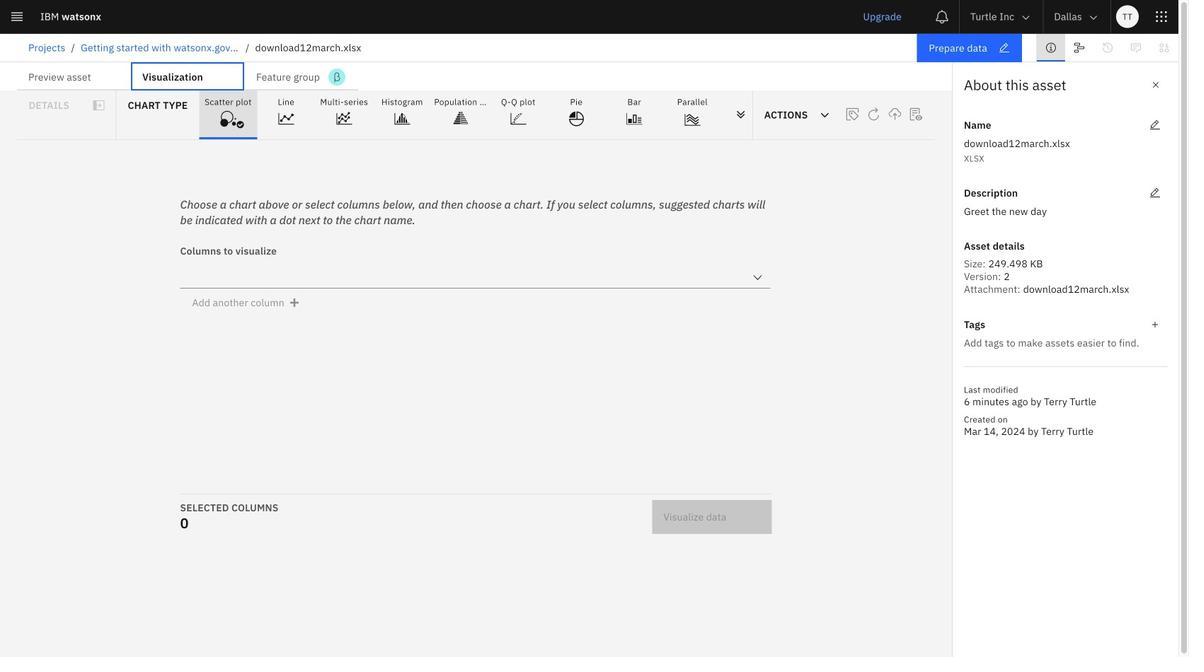 Task type: vqa. For each thing, say whether or not it's contained in the screenshot.
Data image
yes



Task type: describe. For each thing, give the bounding box(es) containing it.
action bar element
[[0, 34, 1179, 62]]

close image
[[1150, 79, 1162, 91]]

arrow image
[[1088, 12, 1099, 23]]

global navigation element
[[0, 0, 1179, 658]]

data image
[[1159, 42, 1170, 53]]



Task type: locate. For each thing, give the bounding box(es) containing it.
edit image
[[1150, 120, 1161, 131], [1150, 188, 1161, 199]]

tab list
[[17, 62, 358, 91]]

2 edit image from the top
[[1150, 188, 1161, 199]]

turtle inc image
[[1020, 41, 1031, 53]]

1 edit image from the top
[[1150, 120, 1161, 131]]

arrow image
[[1020, 12, 1032, 23]]

about this asset element
[[952, 62, 1179, 658]]

1 vertical spatial edit image
[[1150, 188, 1161, 199]]

add image
[[1150, 319, 1161, 331]]

0 vertical spatial edit image
[[1150, 120, 1161, 131]]

notifications image
[[935, 10, 949, 24]]



